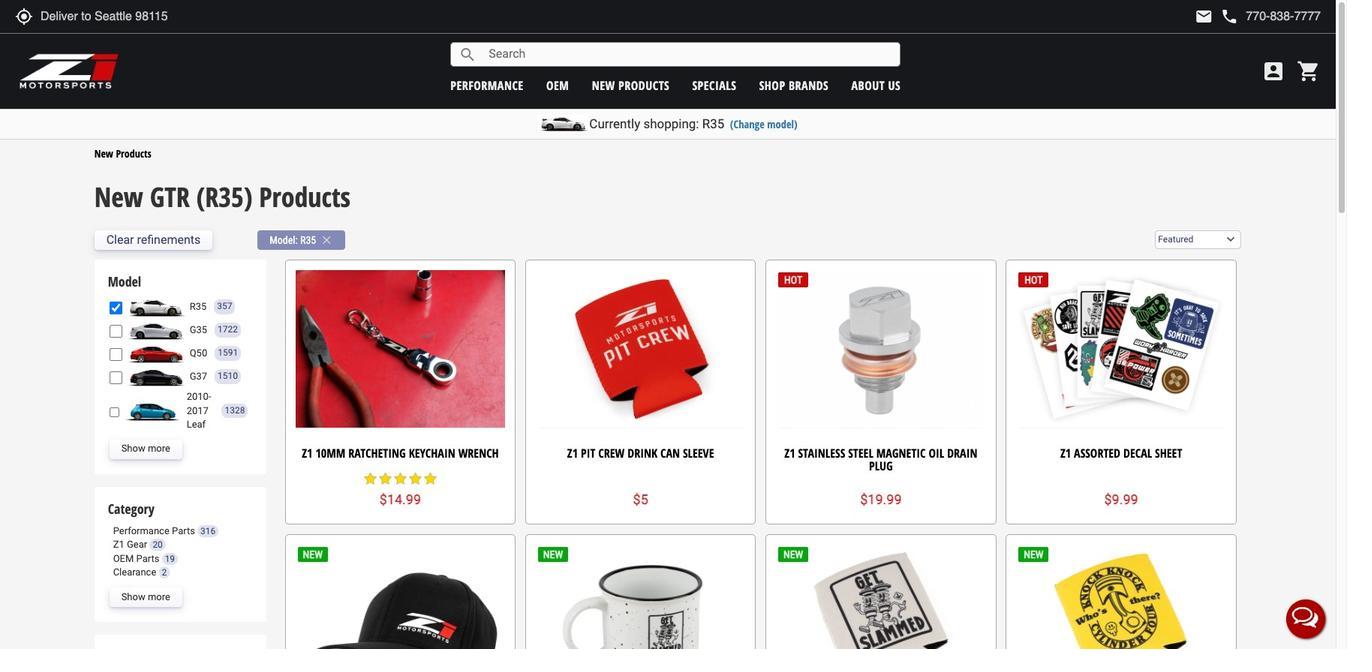 Task type: locate. For each thing, give the bounding box(es) containing it.
z1 left pit
[[567, 445, 578, 461]]

r35 left "(change"
[[702, 116, 725, 131]]

sheet
[[1155, 445, 1182, 461]]

stainless
[[798, 445, 845, 461]]

1 vertical spatial more
[[148, 591, 170, 603]]

0 horizontal spatial products
[[116, 146, 151, 160]]

shop brands
[[759, 77, 829, 93]]

performance
[[113, 525, 169, 536]]

1 show more button from the top
[[109, 440, 182, 459]]

new products
[[94, 146, 151, 160]]

1 horizontal spatial oem
[[546, 77, 569, 93]]

z1 inside z1 stainless steel magnetic oil drain plug
[[785, 445, 795, 461]]

sleeve
[[683, 445, 714, 461]]

0 horizontal spatial parts
[[136, 553, 159, 564]]

1 horizontal spatial r35
[[300, 234, 316, 246]]

account_box link
[[1258, 59, 1290, 83]]

z1
[[302, 445, 313, 461], [567, 445, 578, 461], [785, 445, 795, 461], [1061, 445, 1071, 461], [113, 539, 124, 550]]

parts down 20
[[136, 553, 159, 564]]

star
[[363, 471, 378, 486], [378, 471, 393, 486], [393, 471, 408, 486], [408, 471, 423, 486], [423, 471, 438, 486]]

1 vertical spatial products
[[259, 179, 351, 216]]

2 horizontal spatial r35
[[702, 116, 725, 131]]

z1 left stainless
[[785, 445, 795, 461]]

4 star from the left
[[408, 471, 423, 486]]

g37
[[190, 371, 207, 382]]

z1 left assorted at the bottom right of page
[[1061, 445, 1071, 461]]

1 vertical spatial r35
[[300, 234, 316, 246]]

2 show more from the top
[[121, 591, 170, 603]]

357
[[217, 301, 232, 312]]

more
[[148, 443, 170, 454], [148, 591, 170, 603]]

1 horizontal spatial parts
[[172, 525, 195, 536]]

$9.99
[[1105, 492, 1138, 508]]

clear
[[106, 233, 134, 247]]

products up model: r35 close in the left top of the page
[[259, 179, 351, 216]]

more down 2
[[148, 591, 170, 603]]

keychain
[[409, 445, 455, 461]]

0 horizontal spatial oem
[[113, 553, 134, 564]]

0 vertical spatial show more
[[121, 443, 170, 454]]

infiniti g37 coupe sedan convertible v36 cv36 hv36 skyline 2008 2009 2010 2011 2012 2013 3.7l vq37vhr z1 motorsports image
[[126, 367, 186, 387]]

parts
[[172, 525, 195, 536], [136, 553, 159, 564]]

oil
[[929, 445, 944, 461]]

1 vertical spatial new
[[94, 179, 143, 216]]

category performance parts 316 z1 gear 20 oem parts 19 clearance 2
[[108, 500, 216, 578]]

show more for model
[[121, 443, 170, 454]]

0 vertical spatial show more button
[[109, 440, 182, 459]]

1722
[[218, 325, 238, 335]]

19
[[165, 554, 175, 564]]

0 vertical spatial r35
[[702, 116, 725, 131]]

show more button
[[109, 440, 182, 459], [109, 588, 182, 607]]

currently
[[589, 116, 640, 131]]

r35 up g35
[[190, 301, 207, 312]]

r35
[[702, 116, 725, 131], [300, 234, 316, 246], [190, 301, 207, 312]]

z1 for z1 10mm ratcheting keychain wrench
[[302, 445, 313, 461]]

show more down clearance
[[121, 591, 170, 603]]

shopping_cart
[[1297, 59, 1321, 83]]

1 more from the top
[[148, 443, 170, 454]]

z1 for z1 stainless steel magnetic oil drain plug
[[785, 445, 795, 461]]

infiniti q50 sedan hybrid v37 2014 2015 2016 2017 2018 2019 2020 vq37vhr 2.0t 3.0t 3.7l red sport redsport vr30ddtt z1 motorsports image
[[126, 344, 186, 363]]

2010- 2017 leaf
[[187, 391, 211, 430]]

show more for category
[[121, 591, 170, 603]]

drain
[[947, 445, 978, 461]]

z1 assorted decal sheet
[[1061, 445, 1182, 461]]

phone
[[1221, 8, 1239, 26]]

1 new from the top
[[94, 146, 113, 160]]

0 vertical spatial show
[[121, 443, 145, 454]]

2 show more button from the top
[[109, 588, 182, 607]]

decal
[[1124, 445, 1152, 461]]

show more
[[121, 443, 170, 454], [121, 591, 170, 603]]

1 vertical spatial show more
[[121, 591, 170, 603]]

2017
[[187, 405, 209, 416]]

None checkbox
[[109, 302, 122, 315]]

pit
[[581, 445, 596, 461]]

r35 left 'close'
[[300, 234, 316, 246]]

more for model
[[148, 443, 170, 454]]

oem up clearance
[[113, 553, 134, 564]]

new
[[592, 77, 615, 93]]

0 vertical spatial oem
[[546, 77, 569, 93]]

refinements
[[137, 233, 201, 247]]

show more down null image
[[121, 443, 170, 454]]

1 star from the left
[[363, 471, 378, 486]]

2 show from the top
[[121, 591, 145, 603]]

0 vertical spatial more
[[148, 443, 170, 454]]

2 more from the top
[[148, 591, 170, 603]]

z1 left gear at bottom left
[[113, 539, 124, 550]]

products
[[116, 146, 151, 160], [259, 179, 351, 216]]

1 vertical spatial show
[[121, 591, 145, 603]]

category
[[108, 500, 154, 518]]

2 new from the top
[[94, 179, 143, 216]]

plug
[[869, 458, 893, 475]]

performance link
[[451, 77, 524, 93]]

z1 for z1 pit crew drink can sleeve
[[567, 445, 578, 461]]

show down null image
[[121, 443, 145, 454]]

about us
[[852, 77, 901, 93]]

0 vertical spatial new
[[94, 146, 113, 160]]

model:
[[270, 234, 298, 246]]

can
[[661, 445, 680, 461]]

gtr
[[150, 179, 190, 216]]

(change model) link
[[730, 117, 798, 131]]

more down null image
[[148, 443, 170, 454]]

1 vertical spatial show more button
[[109, 588, 182, 607]]

new for new gtr (r35) products
[[94, 179, 143, 216]]

(change
[[730, 117, 765, 131]]

model: r35 close
[[270, 233, 333, 247]]

1328
[[225, 405, 245, 416]]

1 vertical spatial oem
[[113, 553, 134, 564]]

clear refinements
[[106, 233, 201, 247]]

about
[[852, 77, 885, 93]]

show down clearance
[[121, 591, 145, 603]]

show more button for category
[[109, 588, 182, 607]]

oem
[[546, 77, 569, 93], [113, 553, 134, 564]]

1 show more from the top
[[121, 443, 170, 454]]

null image
[[123, 401, 183, 421]]

None checkbox
[[109, 325, 122, 338], [109, 349, 122, 361], [109, 372, 122, 385], [109, 406, 119, 419], [109, 325, 122, 338], [109, 349, 122, 361], [109, 372, 122, 385], [109, 406, 119, 419]]

z1 left 10mm in the left bottom of the page
[[302, 445, 313, 461]]

mail
[[1195, 8, 1213, 26]]

q50
[[190, 347, 207, 359]]

1 horizontal spatial products
[[259, 179, 351, 216]]

show more button down clearance
[[109, 588, 182, 607]]

1 show from the top
[[121, 443, 145, 454]]

magnetic
[[877, 445, 926, 461]]

z1 for z1 assorted decal sheet
[[1061, 445, 1071, 461]]

show more button for model
[[109, 440, 182, 459]]

ratcheting
[[349, 445, 406, 461]]

parts left 316
[[172, 525, 195, 536]]

z1 motorsports logo image
[[19, 53, 120, 90]]

show
[[121, 443, 145, 454], [121, 591, 145, 603]]

nissan r35 gtr gt-r awd twin turbo 2009 2010 2011 2012 2013 2014 2015 2016 2017 2018 2019 2020 vr38dett z1 motorsports image
[[126, 297, 186, 317]]

2 vertical spatial r35
[[190, 301, 207, 312]]

1 vertical spatial parts
[[136, 553, 159, 564]]

oem left new
[[546, 77, 569, 93]]

products up the gtr
[[116, 146, 151, 160]]

show more button down null image
[[109, 440, 182, 459]]

steel
[[848, 445, 874, 461]]



Task type: vqa. For each thing, say whether or not it's contained in the screenshot.
Up associated with 9,488
no



Task type: describe. For each thing, give the bounding box(es) containing it.
gear
[[127, 539, 147, 550]]

1510
[[218, 371, 238, 382]]

2 star from the left
[[378, 471, 393, 486]]

r35 inside model: r35 close
[[300, 234, 316, 246]]

3 star from the left
[[393, 471, 408, 486]]

specials link
[[692, 77, 737, 93]]

assorted
[[1074, 445, 1121, 461]]

specials
[[692, 77, 737, 93]]

20
[[153, 540, 163, 550]]

phone link
[[1221, 8, 1321, 26]]

z1 10mm ratcheting keychain wrench
[[302, 445, 499, 461]]

model
[[108, 273, 141, 291]]

new products link
[[94, 146, 151, 160]]

model)
[[767, 117, 798, 131]]

clear refinements button
[[94, 230, 213, 250]]

more for category
[[148, 591, 170, 603]]

316
[[200, 526, 216, 536]]

$14.99
[[380, 492, 421, 508]]

1591
[[218, 348, 238, 358]]

z1 pit crew drink can sleeve
[[567, 445, 714, 461]]

infiniti g35 coupe sedan v35 v36 skyline 2003 2004 2005 2006 2007 2008 3.5l vq35de revup rev up vq35hr z1 motorsports image
[[126, 320, 186, 340]]

new products
[[592, 77, 670, 93]]

shop brands link
[[759, 77, 829, 93]]

$19.99
[[860, 492, 902, 508]]

0 horizontal spatial r35
[[190, 301, 207, 312]]

shop
[[759, 77, 786, 93]]

z1 stainless steel magnetic oil drain plug
[[785, 445, 978, 475]]

us
[[888, 77, 901, 93]]

show for model
[[121, 443, 145, 454]]

10mm
[[316, 445, 346, 461]]

oem link
[[546, 77, 569, 93]]

my_location
[[15, 8, 33, 26]]

shopping:
[[644, 116, 699, 131]]

mail phone
[[1195, 8, 1239, 26]]

currently shopping: r35 (change model)
[[589, 116, 798, 131]]

g35
[[190, 324, 207, 335]]

shopping_cart link
[[1293, 59, 1321, 83]]

Search search field
[[477, 43, 900, 66]]

5 star from the left
[[423, 471, 438, 486]]

wrench
[[458, 445, 499, 461]]

performance
[[451, 77, 524, 93]]

products
[[619, 77, 670, 93]]

z1 inside category performance parts 316 z1 gear 20 oem parts 19 clearance 2
[[113, 539, 124, 550]]

0 vertical spatial products
[[116, 146, 151, 160]]

2
[[162, 568, 167, 578]]

mail link
[[1195, 8, 1213, 26]]

drink
[[628, 445, 658, 461]]

2010-
[[187, 391, 211, 402]]

clearance
[[113, 567, 156, 578]]

close
[[320, 233, 333, 247]]

(r35)
[[196, 179, 252, 216]]

new products link
[[592, 77, 670, 93]]

show for category
[[121, 591, 145, 603]]

star star star star star $14.99
[[363, 471, 438, 508]]

brands
[[789, 77, 829, 93]]

account_box
[[1262, 59, 1286, 83]]

$5
[[633, 492, 648, 508]]

crew
[[598, 445, 625, 461]]

search
[[459, 45, 477, 63]]

new for new products
[[94, 146, 113, 160]]

about us link
[[852, 77, 901, 93]]

new gtr (r35) products
[[94, 179, 351, 216]]

oem inside category performance parts 316 z1 gear 20 oem parts 19 clearance 2
[[113, 553, 134, 564]]

leaf
[[187, 419, 206, 430]]

0 vertical spatial parts
[[172, 525, 195, 536]]



